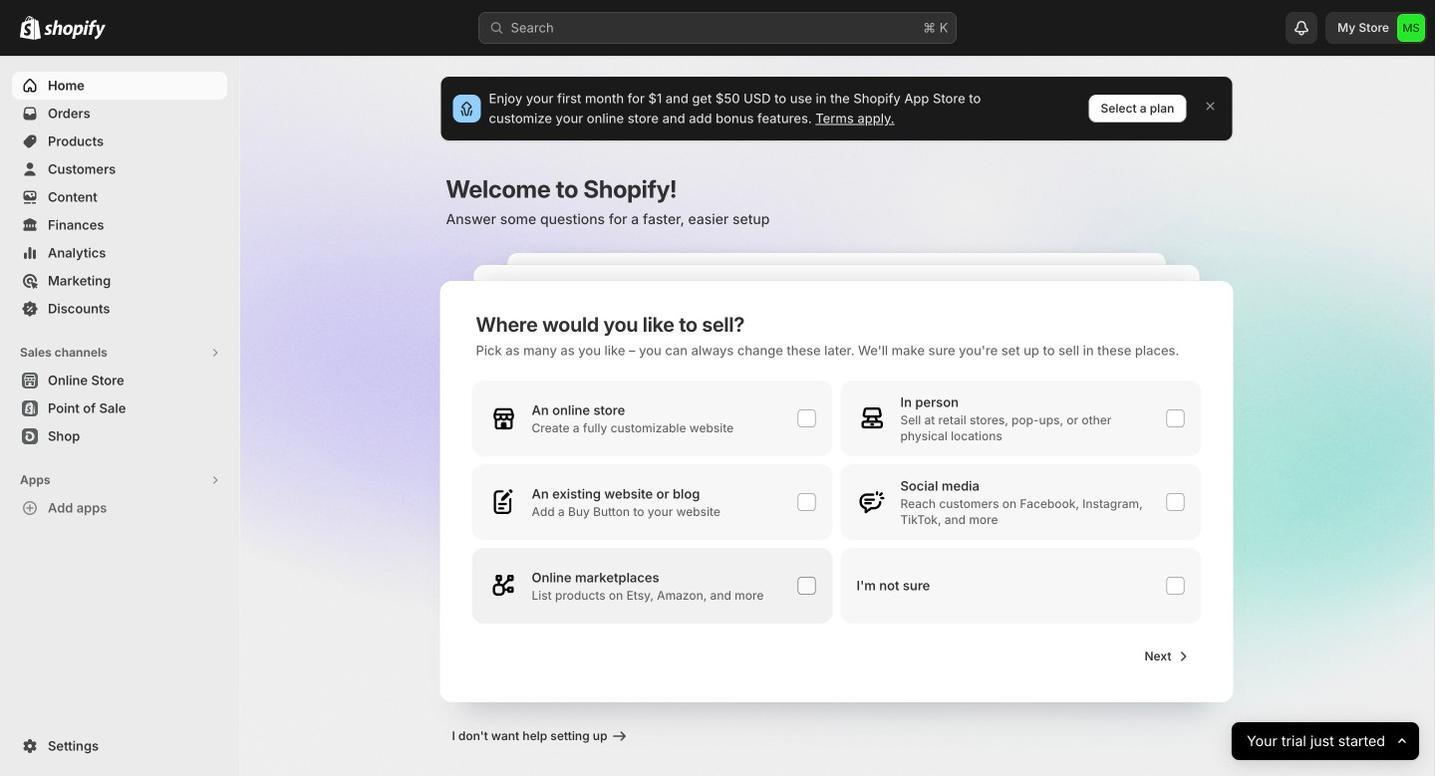 Task type: vqa. For each thing, say whether or not it's contained in the screenshot.
My Store icon
yes



Task type: describe. For each thing, give the bounding box(es) containing it.
0 horizontal spatial shopify image
[[20, 16, 41, 40]]



Task type: locate. For each thing, give the bounding box(es) containing it.
1 horizontal spatial shopify image
[[44, 20, 106, 40]]

shopify image
[[20, 16, 41, 40], [44, 20, 106, 40]]

my store image
[[1397, 14, 1425, 42]]



